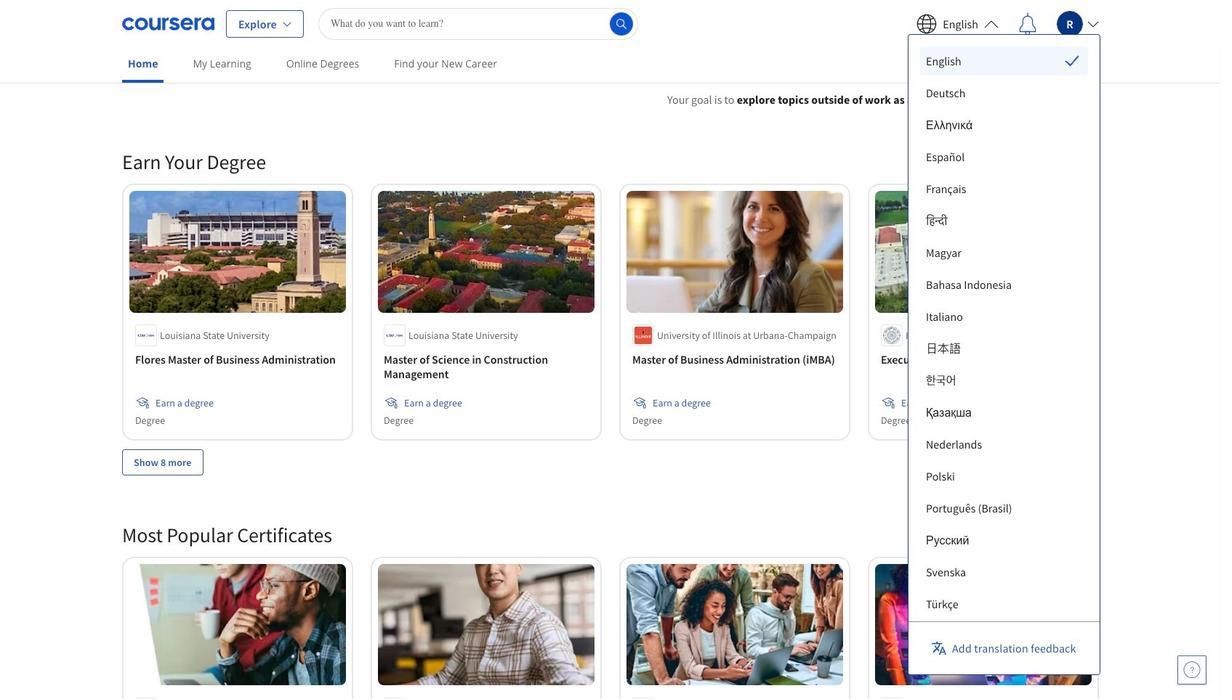 Task type: locate. For each thing, give the bounding box(es) containing it.
radio item
[[920, 47, 1088, 76]]

earn your degree collection element
[[113, 126, 1108, 499]]

coursera image
[[122, 12, 214, 35]]

None search field
[[318, 8, 638, 40]]

menu
[[920, 47, 1088, 700]]

main content
[[0, 73, 1221, 700]]

help center image
[[1183, 662, 1201, 680]]



Task type: describe. For each thing, give the bounding box(es) containing it.
most popular certificates collection element
[[113, 499, 1108, 700]]



Task type: vqa. For each thing, say whether or not it's contained in the screenshot.
Governments's For
no



